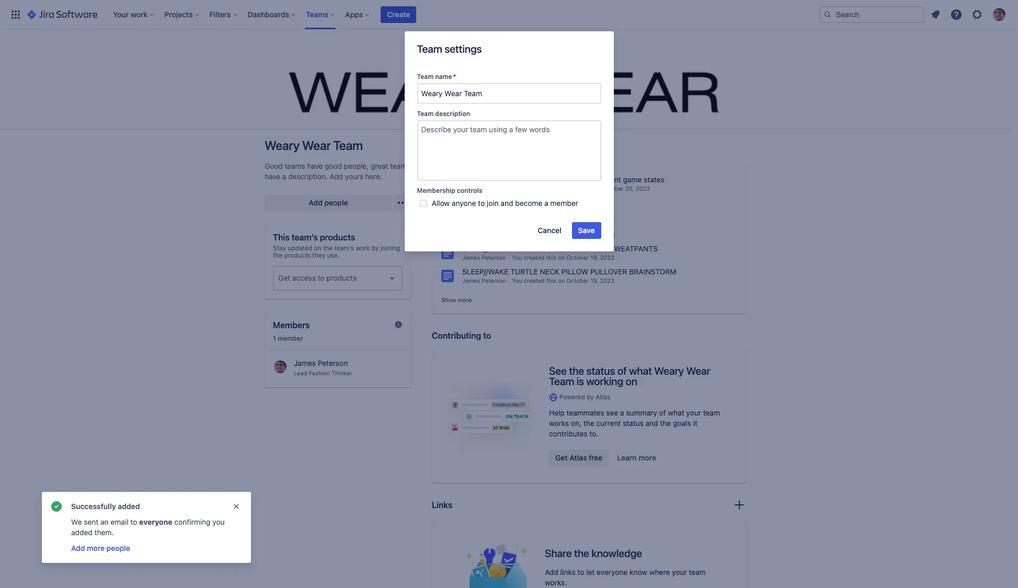 Task type: describe. For each thing, give the bounding box(es) containing it.
created inside the 'my first blog: hopefully my worst blog you created this on october 20, 2023'
[[524, 231, 545, 238]]

the down this on the top of page
[[273, 252, 283, 259]]

powered by atlas link
[[549, 392, 729, 403]]

19, for pullover
[[591, 277, 599, 284]]

peterson for turtle
[[482, 277, 506, 284]]

pillow for knee
[[560, 244, 587, 253]]

anyone
[[452, 199, 476, 208]]

27,
[[591, 208, 599, 215]]

weary wear team
[[265, 138, 363, 153]]

get
[[556, 454, 568, 462]]

a inside membership controls allow anyone to join and become a member
[[545, 199, 549, 208]]

your for what
[[687, 409, 701, 417]]

you for a
[[512, 208, 522, 215]]

lead fashion thinker link
[[269, 356, 407, 379]]

team up people,
[[334, 138, 363, 153]]

starting a fashion blog... is it easy?
[[462, 198, 582, 207]]

help teammates see a summary of what your team works on, the current status and the goals it contributes to.
[[549, 409, 720, 438]]

first
[[475, 221, 489, 230]]

you inside the 'my first blog: hopefully my worst blog you created this on october 20, 2023'
[[512, 231, 522, 238]]

membership
[[417, 187, 455, 195]]

the right the updated
[[323, 244, 333, 252]]

save button
[[572, 222, 601, 239]]

an
[[100, 518, 109, 527]]

team settings dialog
[[405, 31, 614, 252]]

20,
[[591, 231, 599, 238]]

pillow for pullover
[[562, 267, 588, 276]]

what inside see the status of what weary wear team is working on
[[629, 365, 652, 377]]

add link image
[[733, 499, 746, 512]]

get atlas free button
[[549, 450, 609, 467]]

is
[[577, 376, 584, 388]]

the left goals
[[660, 419, 671, 428]]

work
[[356, 244, 370, 252]]

sleep//wake kneed sleep pillow knee sweatpants
[[462, 244, 658, 253]]

share
[[545, 548, 572, 560]]

my
[[462, 221, 473, 230]]

learn
[[618, 454, 637, 462]]

on inside see the status of what weary wear team is working on
[[626, 376, 638, 388]]

success image
[[50, 501, 63, 513]]

email
[[111, 518, 129, 527]]

october inside the 'my first blog: hopefully my worst blog you created this on october 20, 2023'
[[567, 231, 589, 238]]

you created this on october 19, 2023 for sleep
[[512, 254, 615, 261]]

great
[[371, 162, 388, 171]]

show more link
[[442, 295, 472, 306]]

1 member
[[273, 335, 303, 343]]

added inside confirming you added them.
[[71, 528, 92, 537]]

more for add
[[87, 544, 105, 553]]

cancel
[[538, 226, 562, 235]]

add people
[[309, 198, 348, 207]]

james for starting a fashion blog... is it easy?
[[462, 208, 480, 215]]

peterson for kneed
[[482, 254, 506, 261]]

30,
[[626, 185, 634, 192]]

links
[[432, 501, 453, 510]]

everyone inside "add links to let everyone know where your team works."
[[597, 568, 628, 577]]

learn more
[[618, 454, 657, 462]]

1 vertical spatial by
[[587, 393, 594, 401]]

multiple
[[462, 175, 489, 184]]

what inside help teammates see a summary of what your team works on, the current status and the goals it contributes to.
[[668, 409, 685, 417]]

1 horizontal spatial atlas
[[596, 393, 611, 401]]

joining
[[381, 244, 400, 252]]

october for is
[[567, 208, 589, 215]]

free
[[589, 454, 603, 462]]

controls
[[457, 187, 482, 195]]

add inside the good teams have good people, great teams have a description. add yours here.
[[330, 172, 343, 181]]

james for sleep//wake kneed sleep pillow knee sweatpants
[[462, 254, 480, 261]]

james peterson for kneed
[[462, 254, 506, 261]]

1 vertical spatial have
[[265, 172, 280, 181]]

different
[[593, 175, 621, 184]]

team for team settings
[[417, 43, 442, 55]]

a down "guillermo's gone: the game" in the top of the page
[[491, 198, 495, 207]]

1
[[273, 335, 276, 343]]

good teams have good people, great teams have a description. add yours here.
[[265, 162, 411, 181]]

blog...
[[525, 198, 547, 207]]

allow
[[432, 199, 450, 208]]

become
[[515, 199, 543, 208]]

save
[[578, 226, 595, 235]]

to right contributing
[[483, 331, 491, 341]]

membership controls allow anyone to join and become a member
[[417, 187, 578, 208]]

wear inside see the status of what weary wear team is working on
[[687, 365, 711, 377]]

this team's products stay updated on the team's work by joining the products they use.
[[273, 233, 400, 259]]

2023 for brainstorm
[[600, 277, 615, 284]]

2023 right 30,
[[636, 185, 650, 192]]

and inside help teammates see a summary of what your team works on, the current status and the goals it contributes to.
[[646, 419, 658, 428]]

description
[[435, 110, 470, 118]]

and inside membership controls allow anyone to join and become a member
[[501, 199, 513, 208]]

0 vertical spatial fashion
[[497, 198, 523, 207]]

james peterson for turtle
[[462, 277, 506, 284]]

this for neck
[[547, 277, 557, 284]]

see
[[549, 365, 567, 377]]

good
[[265, 162, 283, 171]]

created for neck
[[524, 277, 545, 284]]

for
[[581, 175, 591, 184]]

thinker
[[332, 370, 352, 377]]

neck
[[540, 267, 560, 276]]

create
[[387, 10, 410, 19]]

the
[[513, 185, 523, 192]]

here.
[[365, 172, 382, 181]]

turtle
[[511, 267, 538, 276]]

0 horizontal spatial weary
[[265, 138, 300, 153]]

knowledge
[[592, 548, 642, 560]]

a inside the good teams have good people, great teams have a description. add yours here.
[[282, 172, 286, 181]]

gone:
[[495, 185, 511, 192]]

confirming
[[174, 518, 211, 527]]

lead fashion thinker
[[294, 370, 352, 377]]

successfully added
[[71, 502, 140, 511]]

add more people button
[[70, 542, 131, 555]]

game
[[623, 175, 642, 184]]

my
[[545, 221, 555, 230]]

add for add more people
[[71, 544, 85, 553]]

see the status of what weary wear team is working on
[[549, 365, 711, 388]]

to right the "email"
[[130, 518, 137, 527]]

create banner
[[0, 0, 1019, 29]]

summary
[[626, 409, 657, 417]]

weary inside see the status of what weary wear team is working on
[[655, 365, 684, 377]]

knee
[[589, 244, 608, 253]]

0 vertical spatial added
[[118, 502, 140, 511]]

blog
[[579, 221, 594, 230]]

lead
[[294, 370, 307, 377]]

you created this on october 27, 2023
[[512, 208, 615, 215]]

share the knowledge
[[545, 548, 642, 560]]

Search field
[[820, 6, 924, 23]]

0 horizontal spatial fashion
[[309, 370, 330, 377]]

my first blog: hopefully my worst blog you created this on october 20, 2023
[[462, 221, 615, 238]]

this for fashion
[[547, 208, 557, 215]]

add links to let everyone know where your team works.
[[545, 568, 706, 588]]

contributing
[[432, 331, 481, 341]]

show more
[[442, 297, 472, 303]]

open image
[[386, 272, 399, 285]]

is
[[549, 198, 554, 207]]

team for add links to let everyone know where your team works.
[[689, 568, 706, 577]]

learn more button
[[611, 450, 663, 467]]

team for team description
[[417, 110, 434, 118]]

goals
[[673, 419, 691, 428]]

2 teams from the left
[[390, 162, 411, 171]]

starting
[[462, 198, 489, 207]]

you created this on october 19, 2023 for neck
[[512, 277, 615, 284]]

2023 for it
[[600, 208, 615, 215]]



Task type: locate. For each thing, give the bounding box(es) containing it.
name
[[435, 73, 452, 81]]

fashion down gone:
[[497, 198, 523, 207]]

good
[[325, 162, 342, 171]]

to left the "let"
[[578, 568, 585, 577]]

1 vertical spatial more
[[639, 454, 657, 462]]

on down sleep//wake kneed sleep pillow knee sweatpants
[[558, 254, 565, 261]]

1 vertical spatial weary
[[655, 365, 684, 377]]

by right work
[[372, 244, 379, 252]]

1 vertical spatial wear
[[687, 365, 711, 377]]

your inside help teammates see a summary of what your team works on, the current status and the goals it contributes to.
[[687, 409, 701, 417]]

2023 for sweatpants
[[600, 254, 615, 261]]

hopefully
[[511, 221, 543, 230]]

teams right 'great'
[[390, 162, 411, 171]]

add for add links to let everyone know where your team works.
[[545, 568, 559, 577]]

0 vertical spatial people
[[325, 198, 348, 207]]

0 horizontal spatial of
[[618, 365, 627, 377]]

james peterson up the show more
[[462, 277, 506, 284]]

more right show at the left bottom
[[458, 297, 472, 303]]

e.g. HR Team, Redesign Project, Team Mango field
[[418, 84, 600, 103]]

1 vertical spatial member
[[278, 335, 303, 343]]

1 horizontal spatial wear
[[687, 365, 711, 377]]

0 vertical spatial weary
[[265, 138, 300, 153]]

1 vertical spatial and
[[646, 419, 658, 428]]

0 vertical spatial member
[[551, 199, 578, 208]]

you created this on october 19, 2023
[[512, 254, 615, 261], [512, 277, 615, 284]]

team left description
[[417, 110, 434, 118]]

the up the "let"
[[574, 548, 589, 560]]

what up goals
[[668, 409, 685, 417]]

2 vertical spatial james
[[462, 277, 480, 284]]

3 you from the top
[[512, 254, 522, 261]]

game
[[525, 185, 541, 192]]

3 james from the top
[[462, 277, 480, 284]]

see
[[606, 409, 618, 417]]

october 30, 2023
[[601, 185, 650, 192]]

this for sleep
[[547, 254, 557, 261]]

your up goals
[[687, 409, 701, 417]]

this down neck
[[547, 277, 557, 284]]

primary element
[[6, 0, 820, 29]]

james down my
[[462, 254, 480, 261]]

1 vertical spatial peterson
[[482, 254, 506, 261]]

show
[[442, 297, 456, 303]]

this down is
[[547, 208, 557, 215]]

teams
[[285, 162, 305, 171], [390, 162, 411, 171]]

Team description text field
[[417, 120, 601, 181]]

add down we on the left of the page
[[71, 544, 85, 553]]

people down the good teams have good people, great teams have a description. add yours here.
[[325, 198, 348, 207]]

0 horizontal spatial people
[[107, 544, 130, 553]]

let
[[587, 568, 595, 577]]

settings
[[445, 43, 482, 55]]

teammates
[[567, 409, 604, 417]]

october
[[601, 185, 624, 192], [567, 208, 589, 215], [567, 231, 589, 238], [567, 254, 589, 261], [567, 277, 589, 284]]

1 vertical spatial team's
[[335, 244, 354, 252]]

0 vertical spatial of
[[618, 365, 627, 377]]

1 teams from the left
[[285, 162, 305, 171]]

team for team name *
[[417, 73, 434, 81]]

successfully
[[71, 502, 116, 511]]

your for where
[[672, 568, 687, 577]]

october for pullover
[[567, 277, 589, 284]]

easy?
[[562, 198, 582, 207]]

it right is
[[556, 198, 560, 207]]

use.
[[327, 252, 340, 259]]

19, down 'pullover'
[[591, 277, 599, 284]]

on inside this team's products stay updated on the team's work by joining the products they use.
[[314, 244, 322, 252]]

a down good
[[282, 172, 286, 181]]

contributes
[[549, 429, 588, 438]]

member up the you created this on october 27, 2023
[[551, 199, 578, 208]]

2 you from the top
[[512, 231, 522, 238]]

add down description.
[[309, 198, 323, 207]]

1 you from the top
[[512, 208, 522, 215]]

1 horizontal spatial teams
[[390, 162, 411, 171]]

created for fashion
[[524, 208, 545, 215]]

this
[[547, 208, 557, 215], [547, 231, 557, 238], [547, 254, 557, 261], [547, 277, 557, 284]]

19, for knee
[[591, 254, 599, 261]]

james peterson for a
[[462, 208, 506, 215]]

1 horizontal spatial products
[[320, 233, 355, 242]]

kneed
[[511, 244, 535, 253]]

added
[[118, 502, 140, 511], [71, 528, 92, 537]]

you for turtle
[[512, 277, 522, 284]]

what
[[629, 365, 652, 377], [668, 409, 685, 417]]

0 horizontal spatial have
[[265, 172, 280, 181]]

0 vertical spatial everyone
[[139, 518, 172, 527]]

1 vertical spatial it
[[693, 419, 698, 428]]

you down turtle
[[512, 277, 522, 284]]

guillermo's
[[462, 185, 493, 192]]

this down sleep
[[547, 254, 557, 261]]

1 horizontal spatial of
[[659, 409, 666, 417]]

1 vertical spatial 19,
[[591, 277, 599, 284]]

2 james from the top
[[462, 254, 480, 261]]

your inside "add links to let everyone know where your team works."
[[672, 568, 687, 577]]

it right goals
[[693, 419, 698, 428]]

you created this on october 19, 2023 down the sleep//wake turtle neck pillow pullover brainstorm
[[512, 277, 615, 284]]

stay
[[273, 244, 286, 252]]

0 vertical spatial more
[[458, 297, 472, 303]]

to inside membership controls allow anyone to join and become a member
[[478, 199, 485, 208]]

1 vertical spatial your
[[672, 568, 687, 577]]

0 horizontal spatial status
[[587, 365, 615, 377]]

0 horizontal spatial atlas
[[570, 454, 587, 462]]

1 horizontal spatial status
[[623, 419, 644, 428]]

0 vertical spatial it
[[556, 198, 560, 207]]

we sent an email to everyone
[[71, 518, 172, 527]]

the
[[323, 244, 333, 252], [273, 252, 283, 259], [569, 365, 584, 377], [584, 419, 595, 428], [660, 419, 671, 428], [574, 548, 589, 560]]

1 horizontal spatial it
[[693, 419, 698, 428]]

0 horizontal spatial member
[[278, 335, 303, 343]]

team description
[[417, 110, 470, 118]]

1 horizontal spatial more
[[458, 297, 472, 303]]

0 vertical spatial products
[[320, 233, 355, 242]]

0 horizontal spatial team's
[[292, 233, 318, 242]]

of right summary
[[659, 409, 666, 417]]

1 horizontal spatial added
[[118, 502, 140, 511]]

1 horizontal spatial weary
[[655, 365, 684, 377]]

member inside membership controls allow anyone to join and become a member
[[551, 199, 578, 208]]

to left join
[[478, 199, 485, 208]]

pillow down save button
[[560, 244, 587, 253]]

add inside add people button
[[309, 198, 323, 207]]

add up works. in the bottom right of the page
[[545, 568, 559, 577]]

more down "them." at the bottom
[[87, 544, 105, 553]]

peterson for a
[[482, 208, 506, 215]]

2 sleep//wake from the top
[[462, 267, 509, 276]]

james up the show more
[[462, 277, 480, 284]]

current
[[597, 419, 621, 428]]

0 horizontal spatial wear
[[302, 138, 331, 153]]

2023 right the 27,
[[600, 208, 615, 215]]

brainstorm
[[630, 267, 677, 276]]

team for help teammates see a summary of what your team works on, the current status and the goals it contributes to.
[[703, 409, 720, 417]]

1 vertical spatial pillow
[[562, 267, 588, 276]]

you down kneed
[[512, 254, 522, 261]]

atlas
[[596, 393, 611, 401], [570, 454, 587, 462]]

links
[[561, 568, 576, 577]]

19, down knee
[[591, 254, 599, 261]]

add down good
[[330, 172, 343, 181]]

created down hopefully
[[524, 231, 545, 238]]

teams up description.
[[285, 162, 305, 171]]

products left they
[[284, 252, 311, 259]]

1 james from the top
[[462, 208, 480, 215]]

0 horizontal spatial products
[[284, 252, 311, 259]]

4 created from the top
[[524, 277, 545, 284]]

pillow
[[560, 244, 587, 253], [562, 267, 588, 276]]

on down the sleep//wake turtle neck pillow pullover brainstorm
[[558, 277, 565, 284]]

2 james peterson from the top
[[462, 254, 506, 261]]

status inside see the status of what weary wear team is working on
[[587, 365, 615, 377]]

sleep//wake for sleep//wake kneed sleep pillow knee sweatpants
[[462, 244, 509, 253]]

team inside "add links to let everyone know where your team works."
[[689, 568, 706, 577]]

2 you created this on october 19, 2023 from the top
[[512, 277, 615, 284]]

of inside help teammates see a summary of what your team works on, the current status and the goals it contributes to.
[[659, 409, 666, 417]]

created down turtle
[[524, 277, 545, 284]]

more for show
[[458, 297, 472, 303]]

on down worst
[[558, 231, 565, 238]]

added up we sent an email to everyone
[[118, 502, 140, 511]]

a right become
[[545, 199, 549, 208]]

2 created from the top
[[524, 231, 545, 238]]

2023 down knee
[[600, 254, 615, 261]]

0 horizontal spatial and
[[501, 199, 513, 208]]

to
[[478, 199, 485, 208], [483, 331, 491, 341], [130, 518, 137, 527], [578, 568, 585, 577]]

more for learn
[[639, 454, 657, 462]]

add inside "add links to let everyone know where your team works."
[[545, 568, 559, 577]]

sent
[[84, 518, 99, 527]]

you down starting a fashion blog... is it easy?
[[512, 208, 522, 215]]

on inside the 'my first blog: hopefully my worst blog you created this on october 20, 2023'
[[558, 231, 565, 238]]

2023 right 20,
[[601, 231, 615, 238]]

add people button
[[265, 195, 392, 211]]

james peterson
[[462, 208, 506, 215], [462, 254, 506, 261], [462, 277, 506, 284]]

2 this from the top
[[547, 231, 557, 238]]

0 vertical spatial james peterson
[[462, 208, 506, 215]]

you down hopefully
[[512, 231, 522, 238]]

works.
[[545, 579, 567, 588]]

0 horizontal spatial everyone
[[139, 518, 172, 527]]

add more people
[[71, 544, 130, 553]]

1 peterson from the top
[[482, 208, 506, 215]]

1 vertical spatial status
[[623, 419, 644, 428]]

a inside help teammates see a summary of what your team works on, the current status and the goals it contributes to.
[[620, 409, 624, 417]]

0 horizontal spatial more
[[87, 544, 105, 553]]

of
[[618, 365, 627, 377], [659, 409, 666, 417]]

team up atlas image
[[549, 376, 574, 388]]

them.
[[94, 528, 114, 537]]

1 vertical spatial james
[[462, 254, 480, 261]]

of up powered by atlas link
[[618, 365, 627, 377]]

the right see
[[569, 365, 584, 377]]

have down good
[[265, 172, 280, 181]]

team inside help teammates see a summary of what your team works on, the current status and the goals it contributes to.
[[703, 409, 720, 417]]

2023 inside the 'my first blog: hopefully my worst blog you created this on october 20, 2023'
[[601, 231, 615, 238]]

james peterson down join
[[462, 208, 506, 215]]

james for sleep//wake turtle neck pillow pullover brainstorm
[[462, 277, 480, 284]]

weary up powered by atlas link
[[655, 365, 684, 377]]

by
[[372, 244, 379, 252], [587, 393, 594, 401]]

0 vertical spatial wear
[[302, 138, 331, 153]]

on,
[[571, 419, 582, 428]]

0 vertical spatial team's
[[292, 233, 318, 242]]

0 vertical spatial pillow
[[560, 244, 587, 253]]

1 19, from the top
[[591, 254, 599, 261]]

they
[[313, 252, 326, 259]]

0 vertical spatial by
[[372, 244, 379, 252]]

add
[[330, 172, 343, 181], [309, 198, 323, 207], [71, 544, 85, 553], [545, 568, 559, 577]]

know
[[630, 568, 648, 577]]

works
[[549, 419, 569, 428]]

added down we on the left of the page
[[71, 528, 92, 537]]

sweatpants
[[610, 244, 658, 253]]

0 vertical spatial have
[[307, 162, 323, 171]]

and right join
[[501, 199, 513, 208]]

3 peterson from the top
[[482, 277, 506, 284]]

by inside this team's products stay updated on the team's work by joining the products they use.
[[372, 244, 379, 252]]

0 horizontal spatial teams
[[285, 162, 305, 171]]

more right learn
[[639, 454, 657, 462]]

we
[[71, 518, 82, 527]]

sleep//wake turtle neck pillow pullover brainstorm
[[462, 267, 677, 276]]

1 vertical spatial products
[[284, 252, 311, 259]]

james peterson down first
[[462, 254, 506, 261]]

your right where
[[672, 568, 687, 577]]

have
[[307, 162, 323, 171], [265, 172, 280, 181]]

october for knee
[[567, 254, 589, 261]]

october down easy?
[[567, 208, 589, 215]]

team name *
[[417, 73, 456, 81]]

team's up the updated
[[292, 233, 318, 242]]

1 vertical spatial everyone
[[597, 568, 628, 577]]

october down different
[[601, 185, 624, 192]]

created down blog...
[[524, 208, 545, 215]]

1 horizontal spatial people
[[325, 198, 348, 207]]

1 horizontal spatial member
[[551, 199, 578, 208]]

team inside see the status of what weary wear team is working on
[[549, 376, 574, 388]]

atlas inside button
[[570, 454, 587, 462]]

backgrounds
[[535, 175, 579, 184]]

james down starting
[[462, 208, 480, 215]]

0 horizontal spatial added
[[71, 528, 92, 537]]

add inside add more people button
[[71, 544, 85, 553]]

team left name
[[417, 73, 434, 81]]

this
[[273, 233, 290, 242]]

atlas right get
[[570, 454, 587, 462]]

blog:
[[491, 221, 509, 230]]

on
[[558, 208, 565, 215], [558, 231, 565, 238], [314, 244, 322, 252], [558, 254, 565, 261], [558, 277, 565, 284], [626, 376, 638, 388]]

3 created from the top
[[524, 254, 545, 261]]

member down members
[[278, 335, 303, 343]]

2 vertical spatial more
[[87, 544, 105, 553]]

status down summary
[[623, 419, 644, 428]]

0 vertical spatial peterson
[[482, 208, 506, 215]]

3 this from the top
[[547, 254, 557, 261]]

4 you from the top
[[512, 277, 522, 284]]

jira software image
[[27, 8, 97, 21], [27, 8, 97, 21]]

1 horizontal spatial what
[[668, 409, 685, 417]]

pillow right neck
[[562, 267, 588, 276]]

what up powered by atlas link
[[629, 365, 652, 377]]

0 vertical spatial and
[[501, 199, 513, 208]]

working
[[587, 376, 624, 388]]

1 you created this on october 19, 2023 from the top
[[512, 254, 615, 261]]

of inside see the status of what weary wear team is working on
[[618, 365, 627, 377]]

team's
[[292, 233, 318, 242], [335, 244, 354, 252]]

sleep//wake left turtle
[[462, 267, 509, 276]]

created for sleep
[[524, 254, 545, 261]]

on up powered by atlas link
[[626, 376, 638, 388]]

fashion
[[497, 198, 523, 207], [309, 370, 330, 377]]

the inside see the status of what weary wear team is working on
[[569, 365, 584, 377]]

search image
[[824, 10, 832, 19]]

0 horizontal spatial by
[[372, 244, 379, 252]]

1 vertical spatial james peterson
[[462, 254, 506, 261]]

1 vertical spatial sleep//wake
[[462, 267, 509, 276]]

0 vertical spatial sleep//wake
[[462, 244, 509, 253]]

you for kneed
[[512, 254, 522, 261]]

status
[[587, 365, 615, 377], [623, 419, 644, 428]]

a
[[282, 172, 286, 181], [491, 198, 495, 207], [545, 199, 549, 208], [620, 409, 624, 417]]

status right is
[[587, 365, 615, 377]]

1 sleep//wake from the top
[[462, 244, 509, 253]]

1 vertical spatial you created this on october 19, 2023
[[512, 277, 615, 284]]

products
[[320, 233, 355, 242], [284, 252, 311, 259]]

1 horizontal spatial and
[[646, 419, 658, 428]]

october down blog on the right of page
[[567, 231, 589, 238]]

1 vertical spatial people
[[107, 544, 130, 553]]

people down "them." at the bottom
[[107, 544, 130, 553]]

2 horizontal spatial more
[[639, 454, 657, 462]]

0 vertical spatial what
[[629, 365, 652, 377]]

create button
[[381, 6, 417, 23]]

0 vertical spatial status
[[587, 365, 615, 377]]

created
[[524, 208, 545, 215], [524, 231, 545, 238], [524, 254, 545, 261], [524, 277, 545, 284]]

the down teammates
[[584, 419, 595, 428]]

2 vertical spatial james peterson
[[462, 277, 506, 284]]

1 horizontal spatial everyone
[[597, 568, 628, 577]]

everyone down knowledge
[[597, 568, 628, 577]]

0 vertical spatial james
[[462, 208, 480, 215]]

0 vertical spatial you created this on october 19, 2023
[[512, 254, 615, 261]]

contributing to
[[432, 331, 491, 341]]

help
[[549, 409, 565, 417]]

created down kneed
[[524, 254, 545, 261]]

october up the sleep//wake turtle neck pillow pullover brainstorm
[[567, 254, 589, 261]]

a right see
[[620, 409, 624, 417]]

by up teammates
[[587, 393, 594, 401]]

on left use.
[[314, 244, 322, 252]]

this down my at the top
[[547, 231, 557, 238]]

and down summary
[[646, 419, 658, 428]]

1 vertical spatial added
[[71, 528, 92, 537]]

1 horizontal spatial fashion
[[497, 198, 523, 207]]

0 vertical spatial your
[[687, 409, 701, 417]]

team's left work
[[335, 244, 354, 252]]

1 vertical spatial what
[[668, 409, 685, 417]]

0 vertical spatial 19,
[[591, 254, 599, 261]]

member
[[551, 199, 578, 208], [278, 335, 303, 343]]

0 horizontal spatial what
[[629, 365, 652, 377]]

0 vertical spatial atlas
[[596, 393, 611, 401]]

sleep//wake down first
[[462, 244, 509, 253]]

1 horizontal spatial by
[[587, 393, 594, 401]]

confirming you added them.
[[71, 518, 225, 537]]

it inside help teammates see a summary of what your team works on, the current status and the goals it contributes to.
[[693, 419, 698, 428]]

to inside "add links to let everyone know where your team works."
[[578, 568, 585, 577]]

0 vertical spatial team
[[703, 409, 720, 417]]

states
[[644, 175, 665, 184]]

status inside help teammates see a summary of what your team works on, the current status and the goals it contributes to.
[[623, 419, 644, 428]]

2 19, from the top
[[591, 277, 599, 284]]

3 james peterson from the top
[[462, 277, 506, 284]]

october down the sleep//wake turtle neck pillow pullover brainstorm
[[567, 277, 589, 284]]

1 james peterson from the top
[[462, 208, 506, 215]]

0 horizontal spatial it
[[556, 198, 560, 207]]

sleep//wake for sleep//wake turtle neck pillow pullover brainstorm
[[462, 267, 509, 276]]

1 created from the top
[[524, 208, 545, 215]]

2023 down 'pullover'
[[600, 277, 615, 284]]

you created this on october 19, 2023 down sleep//wake kneed sleep pillow knee sweatpants
[[512, 254, 615, 261]]

2 vertical spatial peterson
[[482, 277, 506, 284]]

products up use.
[[320, 233, 355, 242]]

have up description.
[[307, 162, 323, 171]]

wear
[[302, 138, 331, 153], [687, 365, 711, 377]]

worst
[[557, 221, 577, 230]]

1 vertical spatial atlas
[[570, 454, 587, 462]]

screen
[[510, 175, 533, 184]]

to.
[[590, 429, 599, 438]]

weary up good
[[265, 138, 300, 153]]

members
[[273, 321, 310, 330]]

atlas down working
[[596, 393, 611, 401]]

1 vertical spatial team
[[689, 568, 706, 577]]

dismiss image
[[232, 503, 241, 511]]

weary
[[265, 138, 300, 153], [655, 365, 684, 377]]

2 peterson from the top
[[482, 254, 506, 261]]

atlas image
[[549, 393, 558, 402]]

get atlas free
[[556, 454, 603, 462]]

1 horizontal spatial team's
[[335, 244, 354, 252]]

this inside the 'my first blog: hopefully my worst blog you created this on october 20, 2023'
[[547, 231, 557, 238]]

1 vertical spatial of
[[659, 409, 666, 417]]

1 vertical spatial fashion
[[309, 370, 330, 377]]

on down easy?
[[558, 208, 565, 215]]

1 this from the top
[[547, 208, 557, 215]]

1 horizontal spatial have
[[307, 162, 323, 171]]

add for add people
[[309, 198, 323, 207]]

team
[[703, 409, 720, 417], [689, 568, 706, 577]]

4 this from the top
[[547, 277, 557, 284]]



Task type: vqa. For each thing, say whether or not it's contained in the screenshot.


